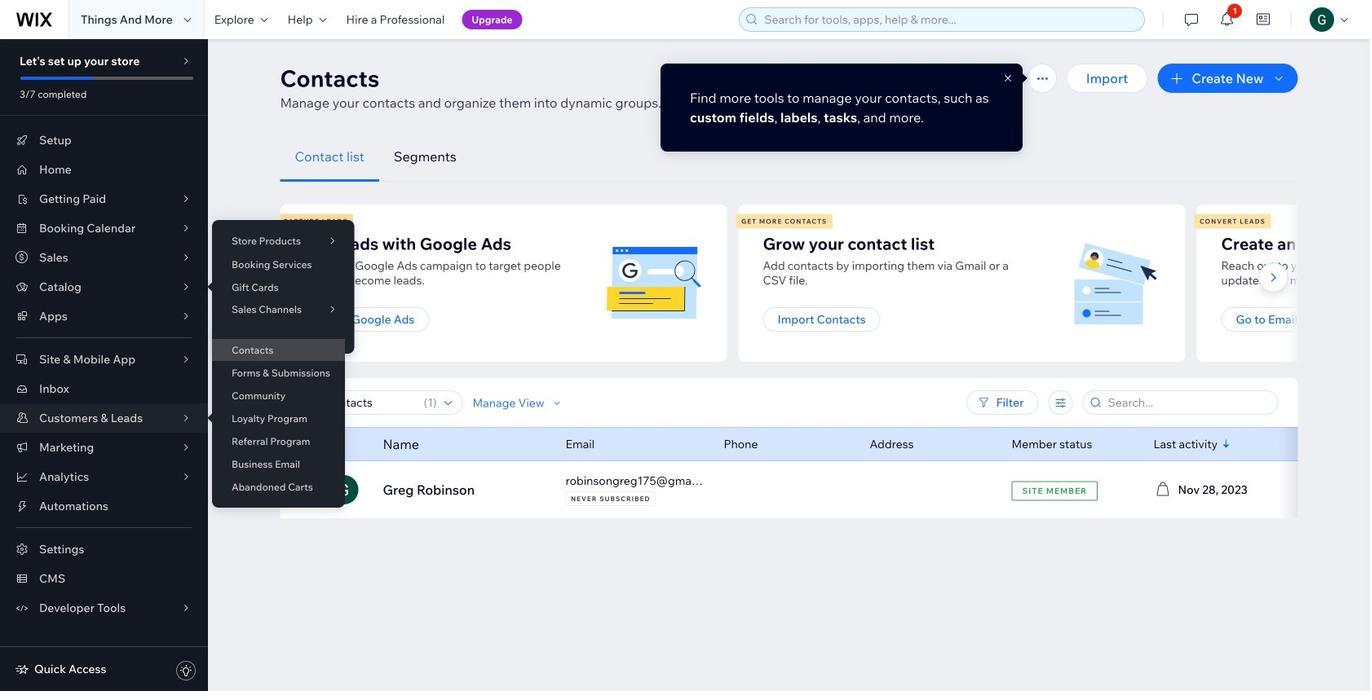 Task type: locate. For each thing, give the bounding box(es) containing it.
greg robinson image
[[329, 475, 358, 505]]

tab list
[[280, 132, 1298, 182]]

Unsaved view field
[[305, 391, 419, 414]]

list
[[278, 205, 1370, 362]]

None checkbox
[[300, 435, 313, 454]]

Search for tools, apps, help & more... field
[[759, 8, 1140, 31]]

None checkbox
[[300, 480, 313, 500]]

sidebar element
[[0, 39, 208, 692]]



Task type: vqa. For each thing, say whether or not it's contained in the screenshot.
menu
no



Task type: describe. For each thing, give the bounding box(es) containing it.
Search... field
[[1103, 391, 1273, 414]]



